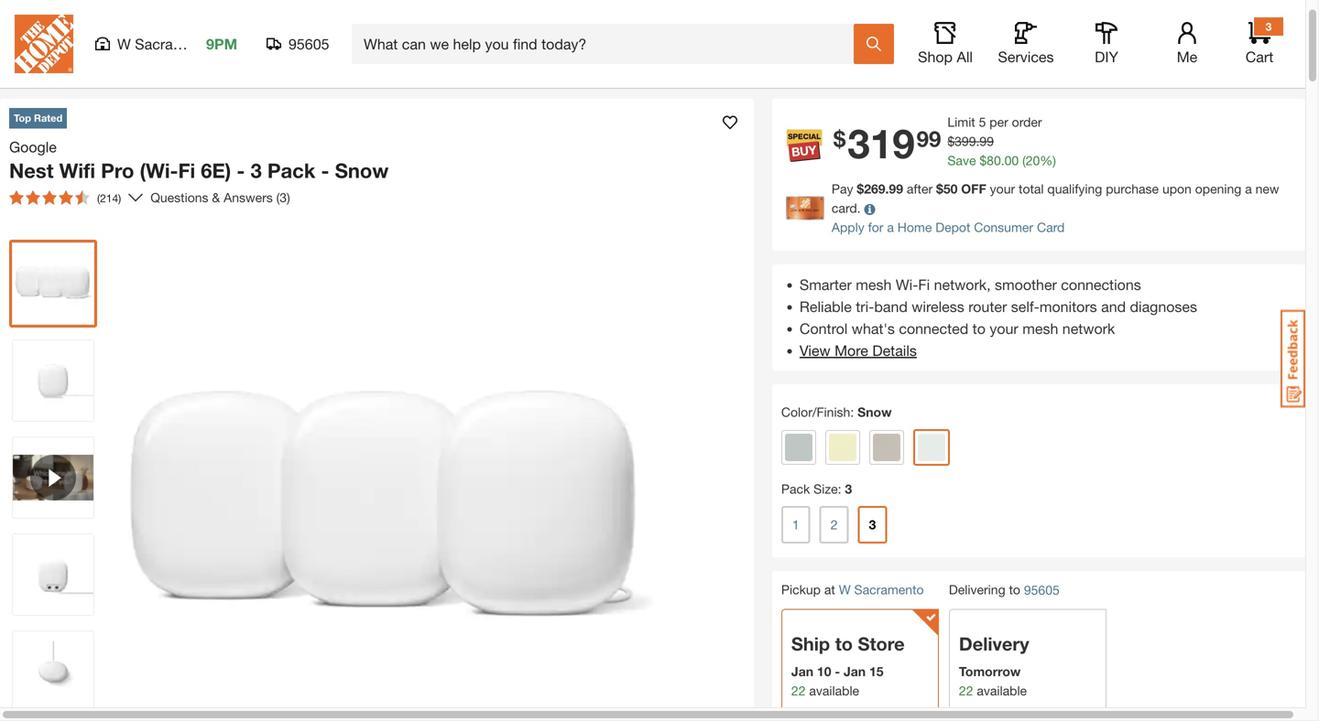 Task type: describe. For each thing, give the bounding box(es) containing it.
qualifying
[[1048, 181, 1103, 197]]

self-
[[1011, 298, 1040, 316]]

diagnoses
[[1130, 298, 1198, 316]]

269.99
[[864, 181, 903, 197]]

services button
[[997, 22, 1056, 66]]

shop all button
[[916, 22, 975, 66]]

shop all
[[918, 48, 973, 66]]

1 vertical spatial pack
[[781, 482, 810, 497]]

tomorrow
[[959, 665, 1021, 680]]

&
[[212, 190, 220, 205]]

store
[[858, 633, 905, 655]]

22 inside delivery tomorrow 22 available
[[959, 684, 973, 699]]

...
[[13, 69, 23, 84]]

6315996524112 image
[[13, 438, 93, 519]]

0 horizontal spatial sacramento
[[135, 35, 214, 53]]

fi inside smarter mesh wi-fi network, smoother connections reliable tri-band wireless router self-monitors and diagnoses control what's connected to your mesh network view more details
[[918, 276, 930, 294]]

snow inside google nest wifi pro (wi-fi 6e) - 3 pack - snow
[[335, 159, 389, 183]]

me
[[1177, 48, 1198, 66]]

pay
[[832, 181, 853, 197]]

cart
[[1246, 48, 1274, 66]]

399
[[955, 134, 976, 149]]

w sacramento button
[[839, 583, 924, 598]]

smarter mesh wi-fi network, smoother connections reliable tri-band wireless router self-monitors and diagnoses control what's connected to your mesh network view more details
[[800, 276, 1198, 360]]

(214) button
[[2, 183, 128, 213]]

2 button
[[820, 507, 849, 544]]

... / smart home
[[9, 66, 129, 84]]

google nest wifi pro (wi-fi 6e) - 3 pack - snow
[[9, 138, 389, 183]]

limit
[[948, 115, 976, 130]]

google link
[[9, 136, 64, 158]]

What can we help you find today? search field
[[364, 25, 853, 63]]

95605 inside delivering to 95605
[[1024, 583, 1060, 598]]

to inside smarter mesh wi-fi network, smoother connections reliable tri-band wireless router self-monitors and diagnoses control what's connected to your mesh network view more details
[[973, 320, 986, 338]]

home for smart
[[89, 66, 129, 84]]

control
[[800, 320, 848, 338]]

6e)
[[201, 159, 231, 183]]

3 inside cart 3
[[1266, 20, 1272, 33]]

apply for a home depot consumer card link
[[832, 220, 1065, 235]]

0 horizontal spatial -
[[237, 159, 245, 183]]

your total qualifying purchase upon opening a new card.
[[832, 181, 1280, 216]]

$ right save
[[980, 153, 987, 168]]

smoother
[[995, 276, 1057, 294]]

99 inside $ 319 99
[[917, 126, 941, 152]]

to for 95605
[[1009, 583, 1021, 598]]

cart 3
[[1246, 20, 1274, 66]]

me button
[[1158, 22, 1217, 66]]

save
[[948, 153, 976, 168]]

monitors
[[1040, 298, 1097, 316]]

services
[[998, 48, 1054, 66]]

5
[[979, 115, 986, 130]]

card
[[1037, 220, 1065, 235]]

consumer
[[974, 220, 1034, 235]]

3 inside google nest wifi pro (wi-fi 6e) - 3 pack - snow
[[251, 159, 262, 183]]

95605 inside 'button'
[[289, 35, 329, 53]]

$ right after
[[936, 181, 944, 197]]

snow google smart routers ga03690 us 64.0 image
[[13, 244, 93, 324]]

shop
[[918, 48, 953, 66]]

pay $ 269.99 after $ 50 off
[[832, 181, 987, 197]]

1 vertical spatial .
[[1001, 153, 1005, 168]]

pickup at w sacramento
[[781, 583, 924, 598]]

fi inside google nest wifi pro (wi-fi 6e) - 3 pack - snow
[[178, 159, 195, 183]]

10
[[817, 665, 831, 680]]

reliable
[[800, 298, 852, 316]]

top rated
[[14, 112, 62, 124]]

router
[[969, 298, 1007, 316]]

purchase
[[1106, 181, 1159, 197]]

apply for a home depot consumer card
[[832, 220, 1065, 235]]

80
[[987, 153, 1001, 168]]

4.5 stars image
[[9, 191, 90, 205]]

delivering to 95605
[[949, 583, 1060, 598]]

color/finish : snow
[[781, 405, 892, 420]]

per
[[990, 115, 1009, 130]]

95605 link
[[1024, 581, 1060, 600]]

questions
[[150, 190, 208, 205]]

20
[[1026, 153, 1040, 168]]

smart home link
[[46, 66, 129, 84]]

what's
[[852, 320, 895, 338]]

15
[[869, 665, 884, 680]]

nest
[[9, 159, 54, 183]]

apply
[[832, 220, 865, 235]]

apply now image
[[786, 196, 832, 221]]

1 horizontal spatial -
[[321, 159, 329, 183]]

answers
[[224, 190, 273, 205]]

more
[[835, 342, 868, 360]]

view
[[800, 342, 831, 360]]

wifi
[[59, 159, 95, 183]]

wi-
[[896, 276, 918, 294]]

diy
[[1095, 48, 1119, 66]]

depot
[[936, 220, 971, 235]]

smart
[[46, 66, 85, 84]]

for
[[868, 220, 884, 235]]

off
[[961, 181, 987, 197]]

1 vertical spatial a
[[887, 220, 894, 235]]

1 horizontal spatial mesh
[[1023, 320, 1059, 338]]

3 inside button
[[869, 518, 876, 533]]

total
[[1019, 181, 1044, 197]]

... button
[[9, 64, 27, 90]]

w sacramento 9pm
[[117, 35, 237, 53]]

22 inside ship to store jan 10 - jan 15 22 available
[[792, 684, 806, 699]]



Task type: vqa. For each thing, say whether or not it's contained in the screenshot.
by Precision
no



Task type: locate. For each thing, give the bounding box(es) containing it.
95605 right delivering
[[1024, 583, 1060, 598]]

1 jan from the left
[[792, 665, 814, 680]]

3 right 2
[[869, 518, 876, 533]]

snow google smart routers ga03690 us a0.3 image
[[13, 632, 93, 713]]

after
[[907, 181, 933, 197]]

mesh down self-
[[1023, 320, 1059, 338]]

0 vertical spatial w
[[117, 35, 131, 53]]

0 horizontal spatial a
[[887, 220, 894, 235]]

0 horizontal spatial 99
[[917, 126, 941, 152]]

to inside ship to store jan 10 - jan 15 22 available
[[835, 633, 853, 655]]

feedback link image
[[1281, 310, 1306, 409]]

95605
[[289, 35, 329, 53], [1024, 583, 1060, 598]]

0 horizontal spatial :
[[838, 482, 842, 497]]

. left '('
[[1001, 153, 1005, 168]]

2 horizontal spatial to
[[1009, 583, 1021, 598]]

1 vertical spatial 95605
[[1024, 583, 1060, 598]]

at
[[824, 583, 835, 598]]

22
[[792, 684, 806, 699], [959, 684, 973, 699]]

319
[[848, 119, 915, 167]]

3 up cart
[[1266, 20, 1272, 33]]

1 vertical spatial your
[[990, 320, 1019, 338]]

snow google smart routers ga03690 us 40.2 image
[[13, 535, 93, 616]]

add to list image
[[723, 115, 737, 130]]

diy button
[[1077, 22, 1136, 66]]

1 horizontal spatial snow
[[858, 405, 892, 420]]

to down "router"
[[973, 320, 986, 338]]

1 vertical spatial snow
[[858, 405, 892, 420]]

info image
[[864, 204, 875, 215]]

card.
[[832, 201, 861, 216]]

pack size : 3
[[781, 482, 852, 497]]

1 your from the top
[[990, 181, 1015, 197]]

2 your from the top
[[990, 320, 1019, 338]]

3
[[1266, 20, 1272, 33], [251, 159, 262, 183], [845, 482, 852, 497], [869, 518, 876, 533]]

22 down tomorrow
[[959, 684, 973, 699]]

details
[[873, 342, 917, 360]]

(wi-
[[140, 159, 178, 183]]

0 horizontal spatial to
[[835, 633, 853, 655]]

jan left 10
[[792, 665, 814, 680]]

view more details link
[[800, 342, 917, 360]]

(214) link
[[2, 183, 143, 213]]

delivering
[[949, 583, 1006, 598]]

tri-
[[856, 298, 874, 316]]

1 available from the left
[[809, 684, 860, 699]]

0 horizontal spatial jan
[[792, 665, 814, 680]]

0 vertical spatial mesh
[[856, 276, 892, 294]]

0 horizontal spatial pack
[[267, 159, 316, 183]]

color/finish
[[781, 405, 851, 420]]

a inside your total qualifying purchase upon opening a new card.
[[1245, 181, 1252, 197]]

3 right size
[[845, 482, 852, 497]]

1 horizontal spatial a
[[1245, 181, 1252, 197]]

- inside ship to store jan 10 - jan 15 22 available
[[835, 665, 840, 680]]

$ inside $ 319 99
[[834, 126, 846, 152]]

snow image
[[918, 434, 945, 462]]

available down tomorrow
[[977, 684, 1027, 699]]

0 horizontal spatial snow
[[335, 159, 389, 183]]

connections
[[1061, 276, 1141, 294]]

a
[[1245, 181, 1252, 197], [887, 220, 894, 235]]

home inside ... / smart home
[[89, 66, 129, 84]]

fi up wireless
[[918, 276, 930, 294]]

0 horizontal spatial w
[[117, 35, 131, 53]]

ship
[[792, 633, 830, 655]]

22 down ship
[[792, 684, 806, 699]]

1 22 from the left
[[792, 684, 806, 699]]

1 horizontal spatial sacramento
[[854, 583, 924, 598]]

2 vertical spatial to
[[835, 633, 853, 655]]

a left new
[[1245, 181, 1252, 197]]

the home depot logo image
[[15, 15, 73, 73]]

00
[[1005, 153, 1019, 168]]

your left total
[[990, 181, 1015, 197]]

1 vertical spatial home
[[898, 220, 932, 235]]

opening
[[1195, 181, 1242, 197]]

upon
[[1163, 181, 1192, 197]]

99 inside limit 5 per order $ 399 . 99 save $ 80 . 00 ( 20 %)
[[980, 134, 994, 149]]

1 horizontal spatial .
[[1001, 153, 1005, 168]]

to
[[973, 320, 986, 338], [1009, 583, 1021, 598], [835, 633, 853, 655]]

1 horizontal spatial 99
[[980, 134, 994, 149]]

and
[[1101, 298, 1126, 316]]

your
[[990, 181, 1015, 197], [990, 320, 1019, 338]]

snow
[[335, 159, 389, 183], [858, 405, 892, 420]]

1 horizontal spatial home
[[898, 220, 932, 235]]

0 horizontal spatial fi
[[178, 159, 195, 183]]

google
[[9, 138, 57, 156]]

1 horizontal spatial available
[[977, 684, 1027, 699]]

home for a
[[898, 220, 932, 235]]

fi up questions
[[178, 159, 195, 183]]

wireless
[[912, 298, 965, 316]]

50
[[944, 181, 958, 197]]

(3)
[[276, 190, 290, 205]]

connected
[[899, 320, 969, 338]]

fi
[[178, 159, 195, 183], [918, 276, 930, 294]]

pack left size
[[781, 482, 810, 497]]

available inside delivery tomorrow 22 available
[[977, 684, 1027, 699]]

available inside ship to store jan 10 - jan 15 22 available
[[809, 684, 860, 699]]

1 horizontal spatial :
[[851, 405, 854, 420]]

sacramento
[[135, 35, 214, 53], [854, 583, 924, 598]]

your inside smarter mesh wi-fi network, smoother connections reliable tri-band wireless router self-monitors and diagnoses control what's connected to your mesh network view more details
[[990, 320, 1019, 338]]

new
[[1256, 181, 1280, 197]]

pack inside google nest wifi pro (wi-fi 6e) - 3 pack - snow
[[267, 159, 316, 183]]

0 vertical spatial to
[[973, 320, 986, 338]]

1 vertical spatial fi
[[918, 276, 930, 294]]

fog image
[[785, 434, 813, 462]]

1 vertical spatial w
[[839, 583, 851, 598]]

0 vertical spatial fi
[[178, 159, 195, 183]]

a right for
[[887, 220, 894, 235]]

your down "router"
[[990, 320, 1019, 338]]

ship to store jan 10 - jan 15 22 available
[[792, 633, 905, 699]]

mesh up tri-
[[856, 276, 892, 294]]

0 vertical spatial 95605
[[289, 35, 329, 53]]

to left 95605 link
[[1009, 583, 1021, 598]]

delivery
[[959, 633, 1029, 655]]

95605 right 9pm on the left of page
[[289, 35, 329, 53]]

: up 2 button
[[838, 482, 842, 497]]

1 vertical spatial :
[[838, 482, 842, 497]]

0 vertical spatial pack
[[267, 159, 316, 183]]

0 horizontal spatial home
[[89, 66, 129, 84]]

1
[[792, 518, 800, 533]]

$ 319 99
[[834, 119, 941, 167]]

linen image
[[873, 434, 901, 462]]

1 horizontal spatial pack
[[781, 482, 810, 497]]

$ right the pay
[[857, 181, 864, 197]]

size
[[814, 482, 838, 497]]

3 button
[[858, 507, 887, 544]]

0 vertical spatial home
[[89, 66, 129, 84]]

your inside your total qualifying purchase upon opening a new card.
[[990, 181, 1015, 197]]

1 horizontal spatial to
[[973, 320, 986, 338]]

1 horizontal spatial fi
[[918, 276, 930, 294]]

jan left 15
[[844, 665, 866, 680]]

1 vertical spatial sacramento
[[854, 583, 924, 598]]

1 horizontal spatial jan
[[844, 665, 866, 680]]

: up lemongrass icon
[[851, 405, 854, 420]]

0 vertical spatial :
[[851, 405, 854, 420]]

2 22 from the left
[[959, 684, 973, 699]]

pickup
[[781, 583, 821, 598]]

snow google smart routers ga03690 us e1.1 image
[[13, 341, 93, 421]]

1 vertical spatial to
[[1009, 583, 1021, 598]]

to inside delivering to 95605
[[1009, 583, 1021, 598]]

2 available from the left
[[977, 684, 1027, 699]]

pro
[[101, 159, 134, 183]]

0 vertical spatial your
[[990, 181, 1015, 197]]

band
[[874, 298, 908, 316]]

1 button
[[781, 507, 811, 544]]

home left depot
[[898, 220, 932, 235]]

-
[[237, 159, 245, 183], [321, 159, 329, 183], [835, 665, 840, 680]]

lemongrass image
[[829, 434, 857, 462]]

0 vertical spatial snow
[[335, 159, 389, 183]]

95605 button
[[267, 35, 330, 53]]

. down 5
[[976, 134, 980, 149]]

w up 'smart home' link
[[117, 35, 131, 53]]

network
[[1063, 320, 1115, 338]]

1 horizontal spatial w
[[839, 583, 851, 598]]

:
[[851, 405, 854, 420], [838, 482, 842, 497]]

pack
[[267, 159, 316, 183], [781, 482, 810, 497]]

$ left 319
[[834, 126, 846, 152]]

2 jan from the left
[[844, 665, 866, 680]]

rated
[[34, 112, 62, 124]]

0 vertical spatial .
[[976, 134, 980, 149]]

0 horizontal spatial 22
[[792, 684, 806, 699]]

99 left limit at the top right
[[917, 126, 941, 152]]

w
[[117, 35, 131, 53], [839, 583, 851, 598]]

99 down 5
[[980, 134, 994, 149]]

0 horizontal spatial .
[[976, 134, 980, 149]]

limit 5 per order $ 399 . 99 save $ 80 . 00 ( 20 %)
[[948, 115, 1056, 168]]

2 horizontal spatial -
[[835, 665, 840, 680]]

$ down limit at the top right
[[948, 134, 955, 149]]

/
[[34, 68, 39, 83]]

0 vertical spatial sacramento
[[135, 35, 214, 53]]

1 horizontal spatial 95605
[[1024, 583, 1060, 598]]

pack up (3)
[[267, 159, 316, 183]]

network,
[[934, 276, 991, 294]]

0 horizontal spatial 95605
[[289, 35, 329, 53]]

w right at
[[839, 583, 851, 598]]

1 vertical spatial mesh
[[1023, 320, 1059, 338]]

order
[[1012, 115, 1042, 130]]

mesh
[[856, 276, 892, 294], [1023, 320, 1059, 338]]

smarter
[[800, 276, 852, 294]]

to for store
[[835, 633, 853, 655]]

all
[[957, 48, 973, 66]]

0 horizontal spatial mesh
[[856, 276, 892, 294]]

3 up answers
[[251, 159, 262, 183]]

1 horizontal spatial 22
[[959, 684, 973, 699]]

home right the smart
[[89, 66, 129, 84]]

2
[[831, 518, 838, 533]]

0 vertical spatial a
[[1245, 181, 1252, 197]]

available down 10
[[809, 684, 860, 699]]

0 horizontal spatial available
[[809, 684, 860, 699]]

to right ship
[[835, 633, 853, 655]]



